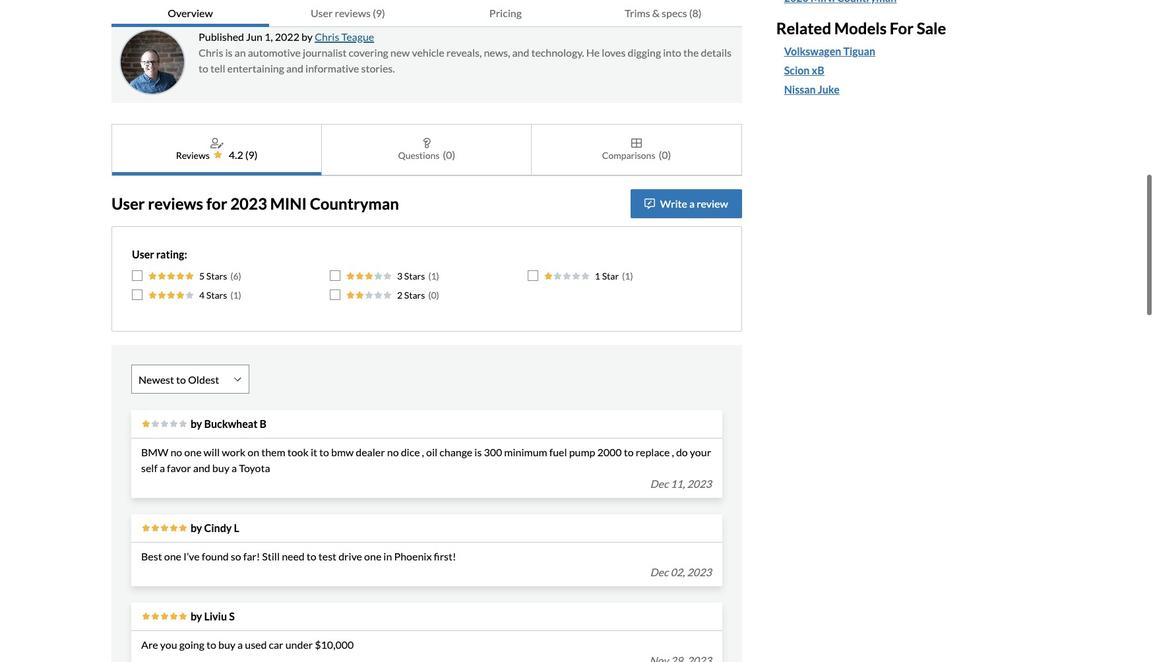 Task type: locate. For each thing, give the bounding box(es) containing it.
one left in
[[364, 551, 382, 563]]

1 (0) from the left
[[443, 149, 456, 161]]

1 vertical spatial and
[[286, 62, 304, 75]]

0 horizontal spatial chris
[[199, 46, 223, 59]]

(0) right question image
[[443, 149, 456, 161]]

0 vertical spatial (9)
[[373, 7, 385, 19]]

dec left the "11,"
[[651, 478, 669, 490]]

1,
[[265, 30, 273, 43]]

11,
[[671, 478, 686, 490]]

2023 right the "11,"
[[688, 478, 712, 490]]

chris
[[315, 30, 340, 43], [199, 46, 223, 59]]

user left rating:
[[132, 248, 154, 261]]

he
[[587, 46, 600, 59]]

1 no from the left
[[171, 446, 182, 459]]

comment alt edit image
[[645, 199, 655, 209]]

pump
[[569, 446, 596, 459]]

is inside bmw no one will work on them took it to bmw dealer no dice , oil change is 300 minimum  fuel pump 2000 to replace  , do your self a favor and buy a toyota dec 11, 2023
[[475, 446, 482, 459]]

) up 0
[[437, 271, 439, 282]]

1 vertical spatial user
[[112, 194, 145, 213]]

is inside published jun 1, 2022 by chris teague chris is an automotive journalist covering new vehicle reveals, news, and technology. he loves digging into the details to tell entertaining and informative stories.
[[225, 46, 233, 59]]

technology.
[[532, 46, 585, 59]]

) for 4 stars ( 1 )
[[239, 290, 241, 301]]

2 vertical spatial user
[[132, 248, 154, 261]]

stars right 3
[[404, 271, 425, 282]]

) down 6
[[239, 290, 241, 301]]

) right "star"
[[631, 271, 633, 282]]

0 vertical spatial is
[[225, 46, 233, 59]]

) down 3 stars ( 1 ) at left
[[437, 290, 439, 301]]

stars for 5 stars
[[206, 271, 227, 282]]

2023 right 02,
[[688, 566, 712, 579]]

2 vertical spatial 2023
[[688, 566, 712, 579]]

pricing tab
[[427, 0, 585, 27]]

stars right 4
[[206, 290, 227, 301]]

tab list
[[112, 0, 742, 27], [112, 124, 742, 176]]

one inside bmw no one will work on them took it to bmw dealer no dice , oil change is 300 minimum  fuel pump 2000 to replace  , do your self a favor and buy a toyota dec 11, 2023
[[184, 446, 202, 459]]

is left an at top
[[225, 46, 233, 59]]

to left test
[[307, 551, 317, 563]]

reviews left for
[[148, 194, 203, 213]]

nissan
[[785, 83, 816, 96]]

comparisons (0)
[[603, 149, 672, 161]]

1 vertical spatial tab list
[[112, 124, 742, 176]]

1 vertical spatial 2023
[[688, 478, 712, 490]]

user up chris teague link
[[311, 7, 333, 19]]

1 horizontal spatial one
[[184, 446, 202, 459]]

stars right 2
[[404, 290, 425, 301]]

bmw
[[331, 446, 354, 459]]

trims
[[625, 7, 651, 19]]

trims & specs (8)
[[625, 7, 702, 19]]

user inside user reviews (9) tab
[[311, 7, 333, 19]]

user for user reviews (9)
[[311, 7, 333, 19]]

0 vertical spatial tab list
[[112, 0, 742, 27]]

specs
[[662, 7, 688, 19]]

a left used
[[238, 639, 243, 652]]

by left liviu
[[191, 611, 202, 623]]

1 star ( 1 )
[[595, 271, 633, 282]]

0 vertical spatial 2023
[[231, 194, 267, 213]]

2 dec from the top
[[651, 566, 669, 579]]

jun
[[246, 30, 263, 43]]

1 horizontal spatial is
[[475, 446, 482, 459]]

1 up 0
[[431, 271, 437, 282]]

reviews
[[335, 7, 371, 19], [148, 194, 203, 213]]

) for 1 star ( 1 )
[[631, 271, 633, 282]]

by
[[302, 30, 313, 43], [191, 418, 202, 430], [191, 522, 202, 535], [191, 611, 202, 623]]

no up the favor
[[171, 446, 182, 459]]

the
[[684, 46, 699, 59]]

by for by cindy l
[[191, 522, 202, 535]]

star
[[602, 271, 619, 282]]

reviews up teague
[[335, 7, 371, 19]]

questions (0)
[[398, 149, 456, 161]]

stars for 3 stars
[[404, 271, 425, 282]]

it
[[311, 446, 317, 459]]

stories.
[[361, 62, 395, 75]]

buy
[[212, 462, 230, 475], [218, 639, 236, 652]]

4.2
[[229, 149, 243, 161]]

stars
[[206, 271, 227, 282], [404, 271, 425, 282], [206, 290, 227, 301], [404, 290, 425, 301]]

by for by liviu s
[[191, 611, 202, 623]]

and down will
[[193, 462, 210, 475]]

chris up tell
[[199, 46, 223, 59]]

buy inside bmw no one will work on them took it to bmw dealer no dice , oil change is 300 minimum  fuel pump 2000 to replace  , do your self a favor and buy a toyota dec 11, 2023
[[212, 462, 230, 475]]

found
[[202, 551, 229, 563]]

1 vertical spatial dec
[[651, 566, 669, 579]]

reviews for for
[[148, 194, 203, 213]]

user for user reviews for 2023 mini countryman
[[112, 194, 145, 213]]

1 left "star"
[[595, 271, 601, 282]]

0 vertical spatial and
[[513, 46, 530, 59]]

fuel
[[550, 446, 567, 459]]

0 horizontal spatial (0)
[[443, 149, 456, 161]]

(9)
[[373, 7, 385, 19], [245, 149, 258, 161]]

write a review button
[[631, 189, 742, 218]]

1 dec from the top
[[651, 478, 669, 490]]

countryman
[[310, 194, 399, 213]]

need
[[282, 551, 305, 563]]

them
[[262, 446, 286, 459]]

one
[[184, 446, 202, 459], [164, 551, 181, 563], [364, 551, 382, 563]]

( up 4 stars ( 1 )
[[231, 271, 233, 282]]

0 horizontal spatial reviews
[[148, 194, 203, 213]]

news,
[[484, 46, 510, 59]]

s
[[229, 611, 235, 623]]

car
[[269, 639, 284, 652]]

1 vertical spatial chris
[[199, 46, 223, 59]]

by left buckwheat
[[191, 418, 202, 430]]

0 vertical spatial reviews
[[335, 7, 371, 19]]

reviews
[[176, 150, 210, 161]]

a right write
[[690, 197, 695, 210]]

by left cindy
[[191, 522, 202, 535]]

stars right the 5
[[206, 271, 227, 282]]

buckwheat
[[204, 418, 258, 430]]

by right the 2022
[[302, 30, 313, 43]]

1 for 4 stars ( 1 )
[[233, 290, 239, 301]]

1 horizontal spatial and
[[286, 62, 304, 75]]

1 , from the left
[[422, 446, 424, 459]]

to right going on the left of page
[[207, 639, 216, 652]]

reveals,
[[447, 46, 482, 59]]

minimum
[[505, 446, 548, 459]]

overview
[[168, 7, 213, 19]]

0 vertical spatial buy
[[212, 462, 230, 475]]

new
[[391, 46, 410, 59]]

0 vertical spatial dec
[[651, 478, 669, 490]]

dice
[[401, 446, 420, 459]]

(9) up teague
[[373, 7, 385, 19]]

2 vertical spatial and
[[193, 462, 210, 475]]

vehicle
[[412, 46, 445, 59]]

) up 4 stars ( 1 )
[[239, 271, 241, 282]]

( down 6
[[231, 290, 233, 301]]

published jun 1, 2022 by chris teague chris is an automotive journalist covering new vehicle reveals, news, and technology. he loves digging into the details to tell entertaining and informative stories.
[[199, 30, 732, 75]]

no left "dice"
[[387, 446, 399, 459]]

user reviews (9) tab
[[269, 0, 427, 27]]

write
[[661, 197, 688, 210]]

2023 right for
[[231, 194, 267, 213]]

(
[[231, 271, 233, 282], [429, 271, 431, 282], [623, 271, 625, 282], [231, 290, 233, 301], [429, 290, 431, 301]]

buy down will
[[212, 462, 230, 475]]

one left will
[[184, 446, 202, 459]]

question image
[[423, 138, 431, 149]]

buy down s
[[218, 639, 236, 652]]

stars for 2 stars
[[404, 290, 425, 301]]

0 horizontal spatial (9)
[[245, 149, 258, 161]]

(9) inside tab
[[373, 7, 385, 19]]

took
[[288, 446, 309, 459]]

and right news,
[[513, 46, 530, 59]]

2 , from the left
[[672, 446, 675, 459]]

chris up journalist
[[315, 30, 340, 43]]

2 horizontal spatial and
[[513, 46, 530, 59]]

0 horizontal spatial is
[[225, 46, 233, 59]]

, left "oil"
[[422, 446, 424, 459]]

to right the 2000
[[624, 446, 634, 459]]

1 horizontal spatial ,
[[672, 446, 675, 459]]

2 stars ( 0 )
[[397, 290, 439, 301]]

chris teague automotive journalist image
[[119, 29, 185, 95]]

user up user rating:
[[112, 194, 145, 213]]

a
[[690, 197, 695, 210], [160, 462, 165, 475], [232, 462, 237, 475], [238, 639, 243, 652]]

( right "star"
[[623, 271, 625, 282]]

2000
[[598, 446, 622, 459]]

replace
[[636, 446, 670, 459]]

1 down 6
[[233, 290, 239, 301]]

0 horizontal spatial ,
[[422, 446, 424, 459]]

1 horizontal spatial (0)
[[659, 149, 672, 161]]

l
[[234, 522, 239, 535]]

to left tell
[[199, 62, 209, 75]]

tab list containing 4.2
[[112, 124, 742, 176]]

, left 'do'
[[672, 446, 675, 459]]

1 horizontal spatial (9)
[[373, 7, 385, 19]]

by buckwheat b
[[191, 418, 267, 430]]

self
[[141, 462, 158, 475]]

6
[[233, 271, 239, 282]]

2 (0) from the left
[[659, 149, 672, 161]]

are you going to buy a used car under $10,000
[[141, 639, 354, 652]]

(0) right th large image
[[659, 149, 672, 161]]

) for 5 stars ( 6 )
[[239, 271, 241, 282]]

( up 0
[[429, 271, 431, 282]]

volkswagen tiguan scion xb nissan juke
[[785, 45, 876, 96]]

2023
[[231, 194, 267, 213], [688, 478, 712, 490], [688, 566, 712, 579]]

1 for 3 stars ( 1 )
[[431, 271, 437, 282]]

( down 3 stars ( 1 ) at left
[[429, 290, 431, 301]]

bmw
[[141, 446, 169, 459]]

1 horizontal spatial reviews
[[335, 7, 371, 19]]

0 horizontal spatial and
[[193, 462, 210, 475]]

0 horizontal spatial no
[[171, 446, 182, 459]]

1 vertical spatial reviews
[[148, 194, 203, 213]]

(9) right 4.2 at the top
[[245, 149, 258, 161]]

one left i've
[[164, 551, 181, 563]]

1 horizontal spatial chris
[[315, 30, 340, 43]]

review
[[697, 197, 729, 210]]

is left 300
[[475, 446, 482, 459]]

and
[[513, 46, 530, 59], [286, 62, 304, 75], [193, 462, 210, 475]]

1 tab list from the top
[[112, 0, 742, 27]]

1 horizontal spatial no
[[387, 446, 399, 459]]

0 vertical spatial chris
[[315, 30, 340, 43]]

2 tab list from the top
[[112, 124, 742, 176]]

1 right "star"
[[625, 271, 631, 282]]

reviews inside tab
[[335, 7, 371, 19]]

0 vertical spatial user
[[311, 7, 333, 19]]

dec left 02,
[[651, 566, 669, 579]]

and down automotive
[[286, 62, 304, 75]]

trims & specs (8) tab
[[585, 0, 742, 27]]

1 vertical spatial is
[[475, 446, 482, 459]]



Task type: describe. For each thing, give the bounding box(es) containing it.
( for 4 stars
[[231, 290, 233, 301]]

nissan juke link
[[785, 82, 840, 98]]

are
[[141, 639, 158, 652]]

mini
[[270, 194, 307, 213]]

dec inside best one i've found so far! still need to test drive one in phoenix first! dec 02, 2023
[[651, 566, 669, 579]]

digging
[[628, 46, 661, 59]]

i've
[[183, 551, 200, 563]]

best one i've found so far! still need to test drive one in phoenix first! dec 02, 2023
[[141, 551, 712, 579]]

b
[[260, 418, 267, 430]]

best
[[141, 551, 162, 563]]

on
[[248, 446, 259, 459]]

(0) for questions (0)
[[443, 149, 456, 161]]

0
[[431, 290, 437, 301]]

by inside published jun 1, 2022 by chris teague chris is an automotive journalist covering new vehicle reveals, news, and technology. he loves digging into the details to tell entertaining and informative stories.
[[302, 30, 313, 43]]

favor
[[167, 462, 191, 475]]

4.2 (9)
[[229, 149, 258, 161]]

reviews count element
[[245, 147, 258, 163]]

bmw no one will work on them took it to bmw dealer no dice , oil change is 300 minimum  fuel pump 2000 to replace  , do your self a favor and buy a toyota dec 11, 2023
[[141, 446, 712, 490]]

pricing
[[490, 7, 522, 19]]

1 vertical spatial (9)
[[245, 149, 258, 161]]

teague
[[342, 30, 374, 43]]

(0) for comparisons (0)
[[659, 149, 672, 161]]

into
[[664, 46, 682, 59]]

juke
[[818, 83, 840, 96]]

4 stars ( 1 )
[[199, 290, 241, 301]]

reviews for (9)
[[335, 7, 371, 19]]

by liviu s
[[191, 611, 235, 623]]

sale
[[917, 19, 947, 38]]

for
[[890, 19, 914, 38]]

chris teague link
[[315, 30, 374, 43]]

2 no from the left
[[387, 446, 399, 459]]

overview tab
[[112, 0, 269, 27]]

used
[[245, 639, 267, 652]]

so
[[231, 551, 241, 563]]

to inside published jun 1, 2022 by chris teague chris is an automotive journalist covering new vehicle reveals, news, and technology. he loves digging into the details to tell entertaining and informative stories.
[[199, 62, 209, 75]]

comparisons count element
[[659, 147, 672, 163]]

a inside button
[[690, 197, 695, 210]]

rating:
[[156, 248, 187, 261]]

to inside best one i've found so far! still need to test drive one in phoenix first! dec 02, 2023
[[307, 551, 317, 563]]

volkswagen tiguan link
[[785, 44, 876, 60]]

related models for sale
[[777, 19, 947, 38]]

comparisons
[[603, 150, 656, 161]]

oil
[[426, 446, 438, 459]]

&
[[653, 7, 660, 19]]

questions count element
[[443, 147, 456, 163]]

( for 2 stars
[[429, 290, 431, 301]]

1 for 1 star ( 1 )
[[625, 271, 631, 282]]

th large image
[[632, 138, 642, 149]]

tab list containing overview
[[112, 0, 742, 27]]

user reviews for 2023 mini countryman
[[112, 194, 399, 213]]

models
[[835, 19, 887, 38]]

user edit image
[[210, 138, 224, 149]]

write a review
[[661, 197, 729, 210]]

your
[[690, 446, 712, 459]]

stars for 4 stars
[[206, 290, 227, 301]]

a down work
[[232, 462, 237, 475]]

by for by buckwheat b
[[191, 418, 202, 430]]

2022
[[275, 30, 300, 43]]

user reviews (9)
[[311, 7, 385, 19]]

by cindy l
[[191, 522, 239, 535]]

under
[[286, 639, 313, 652]]

do
[[677, 446, 688, 459]]

2023 inside best one i've found so far! still need to test drive one in phoenix first! dec 02, 2023
[[688, 566, 712, 579]]

3
[[397, 271, 403, 282]]

test
[[319, 551, 337, 563]]

a right the self
[[160, 462, 165, 475]]

you
[[160, 639, 177, 652]]

user for user rating:
[[132, 248, 154, 261]]

liviu
[[204, 611, 227, 623]]

details
[[701, 46, 732, 59]]

and inside bmw no one will work on them took it to bmw dealer no dice , oil change is 300 minimum  fuel pump 2000 to replace  , do your self a favor and buy a toyota dec 11, 2023
[[193, 462, 210, 475]]

tiguan
[[844, 45, 876, 58]]

far!
[[243, 551, 260, 563]]

change
[[440, 446, 473, 459]]

2 horizontal spatial one
[[364, 551, 382, 563]]

work
[[222, 446, 246, 459]]

3 stars ( 1 )
[[397, 271, 439, 282]]

scion
[[785, 64, 810, 77]]

published
[[199, 30, 244, 43]]

scion xb link
[[785, 63, 825, 79]]

dec inside bmw no one will work on them took it to bmw dealer no dice , oil change is 300 minimum  fuel pump 2000 to replace  , do your self a favor and buy a toyota dec 11, 2023
[[651, 478, 669, 490]]

an
[[235, 46, 246, 59]]

first!
[[434, 551, 456, 563]]

2
[[397, 290, 403, 301]]

) for 2 stars ( 0 )
[[437, 290, 439, 301]]

(8)
[[690, 7, 702, 19]]

300
[[484, 446, 503, 459]]

journalist
[[303, 46, 347, 59]]

automotive
[[248, 46, 301, 59]]

02,
[[671, 566, 686, 579]]

related
[[777, 19, 832, 38]]

( for 5 stars
[[231, 271, 233, 282]]

going
[[179, 639, 205, 652]]

user rating:
[[132, 248, 187, 261]]

2023 inside bmw no one will work on them took it to bmw dealer no dice , oil change is 300 minimum  fuel pump 2000 to replace  , do your self a favor and buy a toyota dec 11, 2023
[[688, 478, 712, 490]]

1 vertical spatial buy
[[218, 639, 236, 652]]

informative
[[306, 62, 359, 75]]

in
[[384, 551, 392, 563]]

entertaining
[[227, 62, 284, 75]]

( for 1 star
[[623, 271, 625, 282]]

tell
[[211, 62, 225, 75]]

5 stars ( 6 )
[[199, 271, 241, 282]]

loves
[[602, 46, 626, 59]]

) for 3 stars ( 1 )
[[437, 271, 439, 282]]

dealer
[[356, 446, 385, 459]]

volkswagen
[[785, 45, 842, 58]]

to right it
[[320, 446, 329, 459]]

( for 3 stars
[[429, 271, 431, 282]]

phoenix
[[394, 551, 432, 563]]

0 horizontal spatial one
[[164, 551, 181, 563]]



Task type: vqa. For each thing, say whether or not it's contained in the screenshot.


